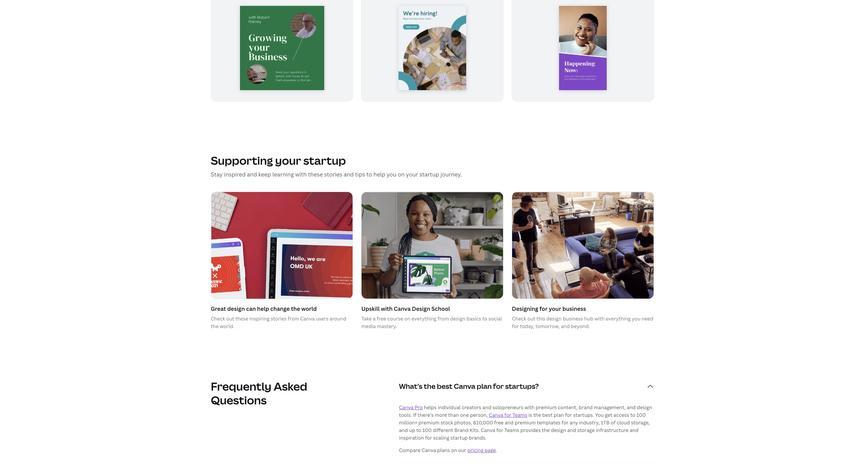 Task type: describe. For each thing, give the bounding box(es) containing it.
storage
[[577, 427, 595, 434]]

canva inside dropdown button
[[454, 382, 475, 391]]

up
[[409, 427, 415, 434]]

to inside take a free course on everything from design basics to social media mastery.
[[482, 315, 487, 322]]

helps
[[424, 404, 437, 411]]

is the best plan for startups. you get access to 100 million+ premium stock photos, 610,000 free and premium templates for any industry, 1tb of cloud storage, and up to 100 different brand kits. canva for teams provides the design and storage infrastructure and inspiration for scaling startup brands.
[[399, 412, 650, 441]]

1 horizontal spatial startup
[[419, 171, 439, 178]]

blue and yellow photo abstract geometric job hiring animated linkedin carousel ad image
[[399, 6, 466, 90]]

you inside check out this design business hub with everything you need for today, tomorrow, and beyond.
[[632, 315, 640, 322]]

and down the canva for teams link
[[505, 419, 514, 426]]

compare
[[399, 447, 420, 454]]

provides
[[520, 427, 541, 434]]

for down canva for teams
[[496, 427, 503, 434]]

brand
[[579, 404, 593, 411]]

with inside check out this design business hub with everything you need for today, tomorrow, and beyond.
[[594, 315, 605, 322]]

pricing
[[467, 447, 483, 454]]

610,000
[[473, 419, 493, 426]]

.
[[496, 447, 497, 454]]

best for canva
[[437, 382, 452, 391]]

teams inside is the best plan for startups. you get access to 100 million+ premium stock photos, 610,000 free and premium templates for any industry, 1tb of cloud storage, and up to 100 different brand kits. canva for teams provides the design and storage infrastructure and inspiration for scaling startup brands.
[[504, 427, 519, 434]]

stories inside supporting your startup stay inspired and keep learning with these stories and tips to help you on your startup journey.
[[324, 171, 342, 178]]

and left keep
[[247, 171, 257, 178]]

take a free course on everything from design basics to social media mastery.
[[361, 315, 502, 329]]

helps individual creators and solopreneurs with premium content, brand management, and design tools. if there's more than one person,
[[399, 404, 652, 418]]

there's
[[418, 412, 434, 418]]

basics
[[467, 315, 481, 322]]

with inside helps individual creators and solopreneurs with premium content, brand management, and design tools. if there's more than one person,
[[524, 404, 535, 411]]

you
[[595, 412, 604, 418]]

canva for teams
[[489, 412, 527, 418]]

canva pro
[[399, 404, 423, 411]]

canva inside check out these inspiring stories from canva users around the world.
[[300, 315, 315, 322]]

these inside supporting your startup stay inspired and keep learning with these stories and tips to help you on your startup journey.
[[308, 171, 323, 178]]

tips
[[355, 171, 365, 178]]

industry,
[[579, 419, 600, 426]]

for down solopreneurs
[[504, 412, 511, 418]]

from inside check out these inspiring stories from canva users around the world.
[[288, 315, 299, 322]]

for left any at right
[[562, 419, 568, 426]]

need
[[642, 315, 653, 322]]

great design can help change the world
[[211, 305, 317, 313]]

the inside check out these inspiring stories from canva users around the world.
[[211, 323, 219, 329]]

today,
[[520, 323, 534, 329]]

learning
[[272, 171, 294, 178]]

design inside take a free course on everything from design basics to social media mastery.
[[450, 315, 465, 322]]

supporting
[[211, 153, 273, 168]]

around
[[330, 315, 346, 322]]

brand
[[454, 427, 468, 434]]

0 horizontal spatial help
[[257, 305, 269, 313]]

canva left plans
[[422, 447, 436, 454]]

more
[[435, 412, 447, 418]]

what's
[[399, 382, 422, 391]]

kits.
[[470, 427, 480, 434]]

pricing page link
[[467, 447, 496, 454]]

beyond.
[[571, 323, 590, 329]]

school
[[431, 305, 450, 313]]

free inside take a free course on everything from design basics to social media mastery.
[[377, 315, 386, 322]]

for inside dropdown button
[[493, 382, 504, 391]]

on inside supporting your startup stay inspired and keep learning with these stories and tips to help you on your startup journey.
[[398, 171, 405, 178]]

omd flatlay image
[[211, 192, 353, 299]]

designing
[[512, 305, 538, 313]]

and up the person,
[[482, 404, 491, 411]]

compare canva plans on our pricing page .
[[399, 447, 497, 454]]

for left scaling
[[425, 435, 432, 441]]

best for plan
[[542, 412, 553, 418]]

0 vertical spatial startup
[[303, 153, 346, 168]]

one
[[460, 412, 469, 418]]

premium down there's
[[418, 419, 439, 426]]

1 vertical spatial your
[[406, 171, 418, 178]]

to up storage, in the right bottom of the page
[[630, 412, 635, 418]]

is
[[528, 412, 532, 418]]

than
[[448, 412, 459, 418]]

0 vertical spatial teams
[[512, 412, 527, 418]]

help inside supporting your startup stay inspired and keep learning with these stories and tips to help you on your startup journey.
[[373, 171, 385, 178]]

page
[[485, 447, 496, 454]]

asked
[[274, 379, 307, 394]]

1 horizontal spatial 100
[[636, 412, 646, 418]]

world
[[301, 305, 317, 313]]

take
[[361, 315, 372, 322]]

free inside is the best plan for startups. you get access to 100 million+ premium stock photos, 610,000 free and premium templates for any industry, 1tb of cloud storage, and up to 100 different brand kits. canva for teams provides the design and storage infrastructure and inspiration for scaling startup brands.
[[494, 419, 504, 426]]

solopreneurs
[[492, 404, 523, 411]]

out for designing
[[527, 315, 535, 322]]

1tb
[[601, 419, 610, 426]]

tools.
[[399, 412, 412, 418]]

questions
[[211, 393, 267, 408]]

mastery.
[[377, 323, 397, 329]]

scaling
[[433, 435, 449, 441]]

creators
[[462, 404, 481, 411]]

of
[[611, 419, 616, 426]]

hub
[[584, 315, 593, 322]]

what's the best canva plan for startups?
[[399, 382, 539, 391]]

cloud
[[617, 419, 630, 426]]

the right is
[[533, 412, 541, 418]]

keep
[[258, 171, 271, 178]]

to inside supporting your startup stay inspired and keep learning with these stories and tips to help you on your startup journey.
[[366, 171, 372, 178]]

check out these inspiring stories from canva users around the world.
[[211, 315, 346, 329]]

everything inside check out this design business hub with everything you need for today, tomorrow, and beyond.
[[606, 315, 631, 322]]

million+
[[399, 419, 417, 426]]

different
[[433, 427, 453, 434]]

upskill with canva design school
[[361, 305, 450, 313]]

0 vertical spatial your
[[275, 153, 301, 168]]

check out this design business hub with everything you need for today, tomorrow, and beyond.
[[512, 315, 653, 329]]

canva pro link
[[399, 404, 423, 411]]

our
[[458, 447, 466, 454]]

storage,
[[631, 419, 650, 426]]



Task type: vqa. For each thing, say whether or not it's contained in the screenshot.
KITS.
yes



Task type: locate. For each thing, give the bounding box(es) containing it.
what's the best canva plan for startups? button
[[399, 374, 654, 399]]

100
[[636, 412, 646, 418], [422, 427, 432, 434]]

design left can
[[227, 305, 245, 313]]

journey.
[[440, 171, 462, 178]]

1 vertical spatial on
[[404, 315, 410, 322]]

0 horizontal spatial you
[[387, 171, 396, 178]]

supporting your startup stay inspired and keep learning with these stories and tips to help you on your startup journey.
[[211, 153, 462, 178]]

frequently
[[211, 379, 271, 394]]

violet woman blobby-framed event announcement non-static linkedin story image
[[559, 6, 607, 90]]

check for designing for your business
[[512, 315, 526, 322]]

0 horizontal spatial best
[[437, 382, 452, 391]]

1 horizontal spatial stories
[[324, 171, 342, 178]]

help right tips
[[373, 171, 385, 178]]

canva for teams link
[[489, 412, 527, 418]]

image only 5 image
[[512, 192, 654, 299]]

1 vertical spatial startup
[[419, 171, 439, 178]]

1 vertical spatial best
[[542, 412, 553, 418]]

check inside check out this design business hub with everything you need for today, tomorrow, and beyond.
[[512, 315, 526, 322]]

green picture framed real-time event updates non-static linkedin post image
[[240, 6, 324, 90]]

design up tomorrow,
[[546, 315, 562, 322]]

0 vertical spatial free
[[377, 315, 386, 322]]

for inside check out this design business hub with everything you need for today, tomorrow, and beyond.
[[512, 323, 519, 329]]

2 everything from the left
[[606, 315, 631, 322]]

1 vertical spatial these
[[235, 315, 248, 322]]

design down 'templates'
[[551, 427, 566, 434]]

stay
[[211, 171, 223, 178]]

premium up 'templates'
[[536, 404, 557, 411]]

canva inside is the best plan for startups. you get access to 100 million+ premium stock photos, 610,000 free and premium templates for any industry, 1tb of cloud storage, and up to 100 different brand kits. canva for teams provides the design and storage infrastructure and inspiration for scaling startup brands.
[[481, 427, 495, 434]]

free right a
[[377, 315, 386, 322]]

on
[[398, 171, 405, 178], [404, 315, 410, 322], [451, 447, 457, 454]]

individual
[[438, 404, 461, 411]]

best up individual
[[437, 382, 452, 391]]

plan inside what's the best canva plan for startups? dropdown button
[[477, 382, 492, 391]]

1 horizontal spatial your
[[406, 171, 418, 178]]

canva down 610,000
[[481, 427, 495, 434]]

stories down change
[[271, 315, 287, 322]]

the inside dropdown button
[[424, 382, 435, 391]]

infrastructure
[[596, 427, 628, 434]]

upskill
[[361, 305, 380, 313]]

0 horizontal spatial startup
[[303, 153, 346, 168]]

1 out from the left
[[226, 315, 234, 322]]

2 from from the left
[[438, 315, 449, 322]]

plan
[[477, 382, 492, 391], [554, 412, 564, 418]]

media
[[361, 323, 376, 329]]

2 out from the left
[[527, 315, 535, 322]]

templates
[[537, 419, 560, 426]]

any
[[570, 419, 578, 426]]

for left today, at bottom
[[512, 323, 519, 329]]

design inside check out this design business hub with everything you need for today, tomorrow, and beyond.
[[546, 315, 562, 322]]

100 right up
[[422, 427, 432, 434]]

plan down content,
[[554, 412, 564, 418]]

and down any at right
[[567, 427, 576, 434]]

2 horizontal spatial your
[[549, 305, 561, 313]]

and down storage, in the right bottom of the page
[[630, 427, 638, 434]]

free down canva for teams
[[494, 419, 504, 426]]

stories
[[324, 171, 342, 178], [271, 315, 287, 322]]

image only 1 1 image
[[362, 192, 503, 299]]

the down 'templates'
[[542, 427, 550, 434]]

2 vertical spatial on
[[451, 447, 457, 454]]

with right learning
[[295, 171, 307, 178]]

change
[[270, 305, 290, 313]]

1 horizontal spatial best
[[542, 412, 553, 418]]

from down school
[[438, 315, 449, 322]]

out up today, at bottom
[[527, 315, 535, 322]]

with right hub
[[594, 315, 605, 322]]

check inside check out these inspiring stories from canva users around the world.
[[211, 315, 225, 322]]

1 vertical spatial stories
[[271, 315, 287, 322]]

your
[[275, 153, 301, 168], [406, 171, 418, 178], [549, 305, 561, 313]]

1 vertical spatial help
[[257, 305, 269, 313]]

canva down solopreneurs
[[489, 412, 503, 418]]

for up solopreneurs
[[493, 382, 504, 391]]

1 vertical spatial plan
[[554, 412, 564, 418]]

from down change
[[288, 315, 299, 322]]

2 check from the left
[[512, 315, 526, 322]]

out inside check out this design business hub with everything you need for today, tomorrow, and beyond.
[[527, 315, 535, 322]]

out inside check out these inspiring stories from canva users around the world.
[[226, 315, 234, 322]]

everything down design
[[412, 315, 436, 322]]

to
[[366, 171, 372, 178], [482, 315, 487, 322], [630, 412, 635, 418], [416, 427, 421, 434]]

and left tips
[[344, 171, 354, 178]]

the left the world
[[291, 305, 300, 313]]

1 vertical spatial teams
[[504, 427, 519, 434]]

frequently asked questions
[[211, 379, 307, 408]]

and
[[247, 171, 257, 178], [344, 171, 354, 178], [561, 323, 570, 329], [482, 404, 491, 411], [627, 404, 636, 411], [505, 419, 514, 426], [399, 427, 408, 434], [567, 427, 576, 434], [630, 427, 638, 434]]

you
[[387, 171, 396, 178], [632, 315, 640, 322]]

best up 'templates'
[[542, 412, 553, 418]]

check up today, at bottom
[[512, 315, 526, 322]]

and inside check out this design business hub with everything you need for today, tomorrow, and beyond.
[[561, 323, 570, 329]]

1 check from the left
[[211, 315, 225, 322]]

these right learning
[[308, 171, 323, 178]]

inspired
[[224, 171, 246, 178]]

to right tips
[[366, 171, 372, 178]]

0 horizontal spatial from
[[288, 315, 299, 322]]

out for great
[[226, 315, 234, 322]]

person,
[[470, 412, 488, 418]]

check for great design can help change the world
[[211, 315, 225, 322]]

0 horizontal spatial check
[[211, 315, 225, 322]]

1 horizontal spatial these
[[308, 171, 323, 178]]

1 horizontal spatial help
[[373, 171, 385, 178]]

a
[[373, 315, 376, 322]]

social
[[488, 315, 502, 322]]

canva up course
[[394, 305, 411, 313]]

best inside dropdown button
[[437, 382, 452, 391]]

1 horizontal spatial free
[[494, 419, 504, 426]]

0 vertical spatial best
[[437, 382, 452, 391]]

inspiring
[[250, 315, 270, 322]]

these inside check out these inspiring stories from canva users around the world.
[[235, 315, 248, 322]]

0 horizontal spatial plan
[[477, 382, 492, 391]]

1 horizontal spatial plan
[[554, 412, 564, 418]]

teams left is
[[512, 412, 527, 418]]

design inside helps individual creators and solopreneurs with premium content, brand management, and design tools. if there's more than one person,
[[637, 404, 652, 411]]

startups?
[[505, 382, 539, 391]]

with up is
[[524, 404, 535, 411]]

0 vertical spatial you
[[387, 171, 396, 178]]

the left world.
[[211, 323, 219, 329]]

plan inside is the best plan for startups. you get access to 100 million+ premium stock photos, 610,000 free and premium templates for any industry, 1tb of cloud storage, and up to 100 different brand kits. canva for teams provides the design and storage infrastructure and inspiration for scaling startup brands.
[[554, 412, 564, 418]]

1 horizontal spatial from
[[438, 315, 449, 322]]

users
[[316, 315, 328, 322]]

0 vertical spatial stories
[[324, 171, 342, 178]]

canva down the world
[[300, 315, 315, 322]]

0 vertical spatial plan
[[477, 382, 492, 391]]

check
[[211, 315, 225, 322], [512, 315, 526, 322]]

and left up
[[399, 427, 408, 434]]

startup inside is the best plan for startups. you get access to 100 million+ premium stock photos, 610,000 free and premium templates for any industry, 1tb of cloud storage, and up to 100 different brand kits. canva for teams provides the design and storage infrastructure and inspiration for scaling startup brands.
[[450, 435, 468, 441]]

everything inside take a free course on everything from design basics to social media mastery.
[[412, 315, 436, 322]]

photos,
[[454, 419, 472, 426]]

plan up the creators
[[477, 382, 492, 391]]

teams down the canva for teams link
[[504, 427, 519, 434]]

help up "inspiring"
[[257, 305, 269, 313]]

these down can
[[235, 315, 248, 322]]

0 horizontal spatial your
[[275, 153, 301, 168]]

design inside is the best plan for startups. you get access to 100 million+ premium stock photos, 610,000 free and premium templates for any industry, 1tb of cloud storage, and up to 100 different brand kits. canva for teams provides the design and storage infrastructure and inspiration for scaling startup brands.
[[551, 427, 566, 434]]

premium inside helps individual creators and solopreneurs with premium content, brand management, and design tools. if there's more than one person,
[[536, 404, 557, 411]]

0 horizontal spatial these
[[235, 315, 248, 322]]

1 from from the left
[[288, 315, 299, 322]]

and up access
[[627, 404, 636, 411]]

if
[[413, 412, 416, 418]]

inspiration
[[399, 435, 424, 441]]

2 vertical spatial your
[[549, 305, 561, 313]]

startups.
[[573, 412, 594, 418]]

and left 'beyond.'
[[561, 323, 570, 329]]

0 vertical spatial 100
[[636, 412, 646, 418]]

0 vertical spatial on
[[398, 171, 405, 178]]

this
[[536, 315, 545, 322]]

you inside supporting your startup stay inspired and keep learning with these stories and tips to help you on your startup journey.
[[387, 171, 396, 178]]

canva up tools.
[[399, 404, 413, 411]]

you left need
[[632, 315, 640, 322]]

stock
[[441, 419, 453, 426]]

with up course
[[381, 305, 393, 313]]

business
[[562, 305, 586, 313], [563, 315, 583, 322]]

for down content,
[[565, 412, 572, 418]]

you right tips
[[387, 171, 396, 178]]

1 horizontal spatial you
[[632, 315, 640, 322]]

course
[[387, 315, 403, 322]]

0 vertical spatial business
[[562, 305, 586, 313]]

1 everything from the left
[[412, 315, 436, 322]]

from
[[288, 315, 299, 322], [438, 315, 449, 322]]

tomorrow,
[[536, 323, 560, 329]]

on inside take a free course on everything from design basics to social media mastery.
[[404, 315, 410, 322]]

canva up the creators
[[454, 382, 475, 391]]

business up check out this design business hub with everything you need for today, tomorrow, and beyond.
[[562, 305, 586, 313]]

1 horizontal spatial out
[[527, 315, 535, 322]]

from inside take a free course on everything from design basics to social media mastery.
[[438, 315, 449, 322]]

world.
[[220, 323, 234, 329]]

get
[[605, 412, 612, 418]]

everything
[[412, 315, 436, 322], [606, 315, 631, 322]]

designing for your business
[[512, 305, 586, 313]]

for up this
[[540, 305, 548, 313]]

brands.
[[469, 435, 486, 441]]

2 horizontal spatial startup
[[450, 435, 468, 441]]

plans
[[437, 447, 450, 454]]

to left social
[[482, 315, 487, 322]]

0 vertical spatial help
[[373, 171, 385, 178]]

0 horizontal spatial stories
[[271, 315, 287, 322]]

business inside check out this design business hub with everything you need for today, tomorrow, and beyond.
[[563, 315, 583, 322]]

design left basics
[[450, 315, 465, 322]]

2 vertical spatial startup
[[450, 435, 468, 441]]

0 horizontal spatial free
[[377, 315, 386, 322]]

design up storage, in the right bottom of the page
[[637, 404, 652, 411]]

design
[[412, 305, 430, 313]]

with inside supporting your startup stay inspired and keep learning with these stories and tips to help you on your startup journey.
[[295, 171, 307, 178]]

premium
[[536, 404, 557, 411], [418, 419, 439, 426], [515, 419, 536, 426]]

help
[[373, 171, 385, 178], [257, 305, 269, 313]]

100 up storage, in the right bottom of the page
[[636, 412, 646, 418]]

0 horizontal spatial 100
[[422, 427, 432, 434]]

1 vertical spatial business
[[563, 315, 583, 322]]

0 horizontal spatial out
[[226, 315, 234, 322]]

1 horizontal spatial everything
[[606, 315, 631, 322]]

teams
[[512, 412, 527, 418], [504, 427, 519, 434]]

content,
[[558, 404, 578, 411]]

stories inside check out these inspiring stories from canva users around the world.
[[271, 315, 287, 322]]

to right up
[[416, 427, 421, 434]]

pro
[[415, 404, 423, 411]]

the
[[291, 305, 300, 313], [211, 323, 219, 329], [424, 382, 435, 391], [533, 412, 541, 418], [542, 427, 550, 434]]

business up 'beyond.'
[[563, 315, 583, 322]]

out up world.
[[226, 315, 234, 322]]

1 vertical spatial free
[[494, 419, 504, 426]]

premium down is
[[515, 419, 536, 426]]

best inside is the best plan for startups. you get access to 100 million+ premium stock photos, 610,000 free and premium templates for any industry, 1tb of cloud storage, and up to 100 different brand kits. canva for teams provides the design and storage infrastructure and inspiration for scaling startup brands.
[[542, 412, 553, 418]]

management,
[[594, 404, 626, 411]]

startup
[[303, 153, 346, 168], [419, 171, 439, 178], [450, 435, 468, 441]]

design
[[227, 305, 245, 313], [450, 315, 465, 322], [546, 315, 562, 322], [637, 404, 652, 411], [551, 427, 566, 434]]

can
[[246, 305, 256, 313]]

1 vertical spatial 100
[[422, 427, 432, 434]]

1 vertical spatial you
[[632, 315, 640, 322]]

check down great
[[211, 315, 225, 322]]

stories left tips
[[324, 171, 342, 178]]

the right the what's
[[424, 382, 435, 391]]

access
[[613, 412, 629, 418]]

these
[[308, 171, 323, 178], [235, 315, 248, 322]]

0 vertical spatial these
[[308, 171, 323, 178]]

free
[[377, 315, 386, 322], [494, 419, 504, 426]]

everything left need
[[606, 315, 631, 322]]

0 horizontal spatial everything
[[412, 315, 436, 322]]

for
[[540, 305, 548, 313], [512, 323, 519, 329], [493, 382, 504, 391], [504, 412, 511, 418], [565, 412, 572, 418], [562, 419, 568, 426], [496, 427, 503, 434], [425, 435, 432, 441]]

1 horizontal spatial check
[[512, 315, 526, 322]]

with
[[295, 171, 307, 178], [381, 305, 393, 313], [594, 315, 605, 322], [524, 404, 535, 411]]



